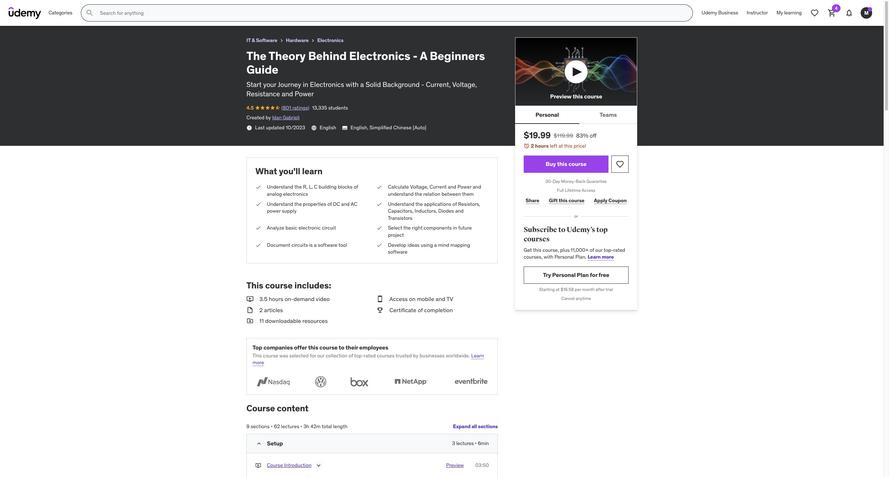 Task type: describe. For each thing, give the bounding box(es) containing it.
and inside understand the applications of resistors, capacitors, inductors, diodes and transistors
[[456, 208, 464, 214]]

learn for subscribe to udemy's top courses
[[588, 254, 601, 260]]

develop
[[388, 242, 407, 248]]

on
[[410, 296, 416, 303]]

gift this course link
[[548, 194, 587, 208]]

instructor link
[[743, 4, 773, 22]]

their
[[346, 344, 358, 351]]

your
[[263, 80, 277, 89]]

xsmall image left analog in the top left of the page
[[256, 184, 261, 191]]

setup
[[267, 440, 283, 447]]

certificate of completion
[[390, 307, 453, 314]]

closed captions image
[[342, 125, 348, 131]]

1 horizontal spatial for
[[591, 272, 598, 279]]

1 sections from the left
[[251, 424, 270, 430]]

journey
[[278, 80, 301, 89]]

4
[[836, 5, 838, 11]]

personal button
[[516, 106, 580, 123]]

it & software link
[[247, 36, 278, 45]]

current
[[430, 184, 447, 190]]

$19.99 $119.99 83% off
[[524, 130, 597, 141]]

electronics link
[[318, 36, 344, 45]]

0 vertical spatial lectures
[[281, 424, 300, 430]]

blocks
[[338, 184, 353, 190]]

idan
[[272, 114, 282, 121]]

learning
[[785, 9, 803, 16]]

3.5
[[260, 296, 268, 303]]

udemy business
[[702, 9, 739, 16]]

top
[[253, 344, 262, 351]]

and inside "the theory behind electronics - a beginners guide start your journey in electronics with a solid background - current, voltage, resistance and power"
[[282, 90, 293, 98]]

- for the theory behind electronics - a beginners guide start your journey in electronics with a solid background - current, voltage, resistance and power
[[413, 48, 418, 63]]

companies
[[264, 344, 293, 351]]

gift
[[549, 197, 558, 204]]

coupon
[[609, 197, 627, 204]]

and inside understand the properties of dc and ac power supply
[[342, 201, 350, 207]]

understand for understand the applications of resistors, capacitors, inductors, diodes and transistors
[[388, 201, 415, 207]]

analyze
[[267, 225, 285, 231]]

a for develop ideas using a mind mapping software
[[435, 242, 437, 248]]

hardware
[[286, 37, 309, 44]]

0 horizontal spatial small image
[[247, 295, 254, 303]]

try personal plan for free
[[544, 272, 610, 279]]

buy this course
[[546, 160, 587, 168]]

this for this course includes:
[[247, 280, 264, 291]]

0 vertical spatial show lecture description image
[[315, 462, 323, 470]]

0 horizontal spatial students
[[68, 12, 88, 19]]

1 vertical spatial for
[[310, 353, 316, 359]]

0 vertical spatial at
[[559, 143, 564, 149]]

a for the theory behind electronics - a beginners guide start your journey in electronics with a solid background - current, voltage, resistance and power
[[420, 48, 428, 63]]

eventbrite image
[[451, 375, 492, 389]]

0 vertical spatial 13,335 students
[[52, 12, 88, 19]]

udemy
[[702, 9, 718, 16]]

11,000+
[[571, 247, 589, 253]]

course introduction button
[[267, 462, 312, 471]]

- for the theory behind electronics - a beginners guide
[[90, 3, 93, 10]]

theory for the theory behind electronics - a beginners guide
[[17, 3, 36, 10]]

&
[[252, 37, 255, 44]]

money-
[[562, 179, 576, 184]]

1 horizontal spatial ratings)
[[293, 105, 310, 111]]

l,
[[309, 184, 313, 190]]

start
[[247, 80, 262, 89]]

calculate
[[388, 184, 409, 190]]

small image for certificate
[[377, 306, 384, 314]]

learn more for top companies offer this course to their employees
[[253, 353, 484, 366]]

3.5 hours on-demand video
[[260, 296, 330, 303]]

to inside subscribe to udemy's top courses
[[559, 226, 566, 235]]

course,
[[543, 247, 560, 253]]

expand all sections button
[[453, 420, 498, 434]]

xsmall image left course introduction
[[256, 462, 261, 469]]

in inside select the right components in future project
[[453, 225, 457, 231]]

0 horizontal spatial wishlist image
[[616, 160, 625, 169]]

employees
[[360, 344, 389, 351]]

instructor
[[747, 9, 769, 16]]

0 vertical spatial (801
[[21, 12, 31, 19]]

small image for 2
[[247, 306, 254, 314]]

diodes
[[439, 208, 454, 214]]

r,
[[303, 184, 308, 190]]

the for select the right components in future project
[[404, 225, 411, 231]]

access inside 30-day money-back guarantee full lifetime access
[[582, 188, 596, 193]]

xsmall image left last
[[247, 125, 252, 131]]

all
[[472, 424, 477, 430]]

1 vertical spatial 13,335
[[312, 105, 327, 111]]

course down companies
[[263, 353, 278, 359]]

dc
[[333, 201, 340, 207]]

of inside get this course, plus 11,000+ of our top-rated courses, with personal plan.
[[590, 247, 595, 253]]

notifications image
[[846, 9, 854, 17]]

0 horizontal spatial to
[[339, 344, 345, 351]]

xsmall image for understand
[[377, 201, 383, 208]]

introduction
[[284, 462, 312, 469]]

0 horizontal spatial courses
[[377, 353, 395, 359]]

what you'll learn
[[256, 166, 323, 177]]

plan
[[577, 272, 589, 279]]

and left tv
[[436, 296, 446, 303]]

selected
[[290, 353, 309, 359]]

tv
[[447, 296, 454, 303]]

supply
[[282, 208, 297, 214]]

0 horizontal spatial rated
[[364, 353, 376, 359]]

1 horizontal spatial (801
[[282, 105, 291, 111]]

teams
[[600, 111, 618, 118]]

1 horizontal spatial 13,335 students
[[312, 105, 348, 111]]

english
[[320, 124, 337, 131]]

• for 9
[[271, 424, 273, 430]]

course for course introduction
[[267, 462, 283, 469]]

1 vertical spatial lectures
[[457, 440, 474, 447]]

this for this course was selected for our collection of top-rated courses trusted by businesses worldwide.
[[253, 353, 262, 359]]

62
[[274, 424, 280, 430]]

power
[[267, 208, 281, 214]]

the inside calculate voltage, current and power and understand the relation between them
[[415, 191, 423, 197]]

2 vertical spatial personal
[[553, 272, 576, 279]]

learn more for subscribe to udemy's top courses
[[588, 254, 614, 260]]

0 horizontal spatial top-
[[355, 353, 364, 359]]

select
[[388, 225, 403, 231]]

0 vertical spatial (801 ratings)
[[21, 12, 49, 19]]

30-day money-back guarantee full lifetime access
[[546, 179, 607, 193]]

the for understand the properties of dc and ac power supply
[[295, 201, 302, 207]]

0 vertical spatial by
[[266, 114, 271, 121]]

6min
[[478, 440, 489, 447]]

1 horizontal spatial students
[[329, 105, 348, 111]]

course language image
[[311, 125, 317, 131]]

top companies offer this course to their employees
[[253, 344, 389, 351]]

sections inside expand all sections 'dropdown button'
[[479, 424, 498, 430]]

teams button
[[580, 106, 638, 123]]

this course was selected for our collection of top-rated courses trusted by businesses worldwide.
[[253, 353, 470, 359]]

xsmall image for calculate
[[377, 184, 383, 191]]

document
[[267, 242, 291, 248]]

plus
[[561, 247, 570, 253]]

of down "access on mobile and tv" at bottom
[[418, 307, 423, 314]]

of inside understand the r, l, c building blocks of analog electronics
[[354, 184, 358, 190]]

personal inside button
[[536, 111, 559, 118]]

guide for the theory behind electronics - a beginners guide start your journey in electronics with a solid background - current, voltage, resistance and power
[[247, 62, 279, 77]]

mobile
[[417, 296, 435, 303]]

xsmall image for analyze
[[256, 225, 261, 232]]

1 horizontal spatial by
[[413, 353, 419, 359]]

subscribe
[[524, 226, 558, 235]]

03:50
[[476, 462, 489, 469]]

course introduction
[[267, 462, 312, 469]]

background
[[383, 80, 420, 89]]

course up teams
[[585, 93, 603, 100]]

future
[[459, 225, 472, 231]]

0 vertical spatial 13,335
[[52, 12, 67, 19]]

demand
[[294, 296, 315, 303]]

course up on-
[[265, 280, 293, 291]]

solid
[[366, 80, 381, 89]]

this for get
[[534, 247, 542, 253]]

preview this course button
[[516, 37, 638, 106]]

1 vertical spatial 4.5
[[247, 105, 254, 111]]

30-
[[546, 179, 553, 184]]

83%
[[577, 132, 589, 139]]

you have alerts image
[[869, 7, 873, 12]]



Task type: vqa. For each thing, say whether or not it's contained in the screenshot.
3
yes



Task type: locate. For each thing, give the bounding box(es) containing it.
4.5
[[6, 12, 13, 19], [247, 105, 254, 111]]

software down develop
[[388, 249, 408, 255]]

this right offer
[[308, 344, 319, 351]]

certificate
[[390, 307, 417, 314]]

analyze basic electronic circuit
[[267, 225, 336, 231]]

the inside select the right components in future project
[[404, 225, 411, 231]]

0 horizontal spatial 2
[[260, 307, 263, 314]]

select the right components in future project
[[388, 225, 472, 238]]

1 vertical spatial a
[[420, 48, 428, 63]]

tab list containing personal
[[516, 106, 638, 124]]

1 horizontal spatial a
[[420, 48, 428, 63]]

you'll
[[279, 166, 301, 177]]

the down electronics
[[295, 201, 302, 207]]

beginners inside "the theory behind electronics - a beginners guide start your journey in electronics with a solid background - current, voltage, resistance and power"
[[430, 48, 486, 63]]

learn more down employees
[[253, 353, 484, 366]]

hardware link
[[286, 36, 309, 45]]

courses down employees
[[377, 353, 395, 359]]

- right categories
[[90, 3, 93, 10]]

1 horizontal spatial preview
[[551, 93, 572, 100]]

try
[[544, 272, 552, 279]]

categories
[[49, 9, 72, 16]]

power up them
[[458, 184, 472, 190]]

0 vertical spatial ratings)
[[32, 12, 49, 19]]

this down $119.99
[[565, 143, 573, 149]]

0 horizontal spatial learn more
[[253, 353, 484, 366]]

of down the between
[[453, 201, 457, 207]]

1 horizontal spatial -
[[413, 48, 418, 63]]

small image
[[377, 295, 384, 303], [247, 306, 254, 314], [377, 306, 384, 314], [247, 317, 254, 325]]

it & software
[[247, 37, 278, 44]]

0 horizontal spatial •
[[271, 424, 273, 430]]

the inside understand the r, l, c building blocks of analog electronics
[[295, 184, 302, 190]]

• for 3
[[475, 440, 477, 447]]

2 right alarm image
[[531, 143, 534, 149]]

3
[[453, 440, 456, 447]]

0 vertical spatial course
[[247, 403, 275, 414]]

small image for access
[[377, 295, 384, 303]]

power inside "the theory behind electronics - a beginners guide start your journey in electronics with a solid background - current, voltage, resistance and power"
[[295, 90, 314, 98]]

1 horizontal spatial small image
[[256, 440, 263, 448]]

2 vertical spatial -
[[422, 80, 425, 89]]

small image left 2 articles
[[247, 306, 254, 314]]

course inside "link"
[[569, 197, 585, 204]]

theory for the theory behind electronics - a beginners guide start your journey in electronics with a solid background - current, voltage, resistance and power
[[269, 48, 306, 63]]

learn
[[588, 254, 601, 260], [472, 353, 484, 359]]

apply coupon button
[[593, 194, 629, 208]]

understand inside understand the applications of resistors, capacitors, inductors, diodes and transistors
[[388, 201, 415, 207]]

understand up analog in the top left of the page
[[267, 184, 294, 190]]

xsmall image left analyze
[[256, 225, 261, 232]]

the for understand the r, l, c building blocks of analog electronics
[[295, 184, 302, 190]]

our down top companies offer this course to their employees on the bottom left of page
[[317, 353, 325, 359]]

personal down plus
[[555, 254, 575, 260]]

0 vertical spatial more
[[602, 254, 614, 260]]

0 horizontal spatial for
[[310, 353, 316, 359]]

of down their on the bottom left of page
[[349, 353, 353, 359]]

xsmall image left power
[[256, 201, 261, 208]]

13,335 up course language image
[[312, 105, 327, 111]]

preview down 3
[[447, 462, 464, 469]]

the inside understand the properties of dc and ac power supply
[[295, 201, 302, 207]]

the
[[295, 184, 302, 190], [415, 191, 423, 197], [295, 201, 302, 207], [416, 201, 423, 207], [404, 225, 411, 231]]

small image left certificate
[[377, 306, 384, 314]]

free
[[599, 272, 610, 279]]

xsmall image left document
[[256, 242, 261, 249]]

0 vertical spatial wishlist image
[[811, 9, 820, 17]]

this for gift
[[559, 197, 568, 204]]

lectures right 3
[[457, 440, 474, 447]]

updated
[[266, 124, 285, 131]]

xsmall image left capacitors,
[[377, 201, 383, 208]]

after
[[596, 287, 605, 292]]

course for course content
[[247, 403, 275, 414]]

show lecture description image down introduction
[[306, 477, 313, 478]]

1 horizontal spatial voltage,
[[453, 80, 477, 89]]

0 vertical spatial the
[[6, 3, 16, 10]]

personal inside get this course, plus 11,000+ of our top-rated courses, with personal plan.
[[555, 254, 575, 260]]

1 horizontal spatial beginners
[[430, 48, 486, 63]]

0 horizontal spatial behind
[[37, 3, 57, 10]]

courses inside subscribe to udemy's top courses
[[524, 235, 550, 244]]

with down "course,"
[[544, 254, 554, 260]]

more for top companies offer this course to their employees
[[253, 360, 264, 366]]

a right categories
[[94, 3, 97, 10]]

of left dc
[[328, 201, 332, 207]]

Search for anything text field
[[99, 7, 685, 19]]

this for preview
[[573, 93, 583, 100]]

learn right plan.
[[588, 254, 601, 260]]

• left 6min
[[475, 440, 477, 447]]

the up inductors,
[[416, 201, 423, 207]]

our right 11,000+
[[596, 247, 603, 253]]

0 vertical spatial top-
[[604, 247, 614, 253]]

0 vertical spatial this
[[247, 280, 264, 291]]

off
[[590, 132, 597, 139]]

ratings) up gabrieli at the left
[[293, 105, 310, 111]]

udemy image
[[9, 7, 41, 19]]

beginners for the theory behind electronics - a beginners guide
[[99, 3, 127, 10]]

1 vertical spatial voltage,
[[411, 184, 429, 190]]

preview inside preview this course button
[[551, 93, 572, 100]]

13,335 students
[[52, 12, 88, 19], [312, 105, 348, 111]]

by left idan
[[266, 114, 271, 121]]

understand for understand the properties of dc and ac power supply
[[267, 201, 294, 207]]

properties
[[303, 201, 327, 207]]

2 up 11
[[260, 307, 263, 314]]

top-
[[604, 247, 614, 253], [355, 353, 364, 359]]

of right 11,000+
[[590, 247, 595, 253]]

top- down top
[[604, 247, 614, 253]]

power inside calculate voltage, current and power and understand the relation between them
[[458, 184, 472, 190]]

(801 ratings)
[[21, 12, 49, 19], [282, 105, 310, 111]]

0 horizontal spatial (801
[[21, 12, 31, 19]]

my
[[777, 9, 784, 16]]

what
[[256, 166, 277, 177]]

at inside starting at $16.58 per month after trial cancel anytime
[[556, 287, 560, 292]]

small image
[[247, 295, 254, 303], [256, 440, 263, 448]]

the inside understand the applications of resistors, capacitors, inductors, diodes and transistors
[[416, 201, 423, 207]]

get
[[524, 247, 532, 253]]

(801 left categories dropdown button
[[21, 12, 31, 19]]

1 vertical spatial in
[[453, 225, 457, 231]]

show lecture description image
[[315, 462, 323, 470], [306, 477, 313, 478]]

understand up capacitors,
[[388, 201, 415, 207]]

hours for 3.5
[[269, 296, 284, 303]]

voltage, right current,
[[453, 80, 477, 89]]

0 horizontal spatial more
[[253, 360, 264, 366]]

in left future
[[453, 225, 457, 231]]

per
[[575, 287, 582, 292]]

personal
[[536, 111, 559, 118], [555, 254, 575, 260], [553, 272, 576, 279]]

2 hours left at this price!
[[531, 143, 587, 149]]

of inside understand the applications of resistors, capacitors, inductors, diodes and transistors
[[453, 201, 457, 207]]

1 vertical spatial (801
[[282, 105, 291, 111]]

0 horizontal spatial show lecture description image
[[306, 477, 313, 478]]

more down top
[[253, 360, 264, 366]]

0 vertical spatial software
[[318, 242, 338, 248]]

nasdaq image
[[253, 375, 294, 389]]

total
[[322, 424, 332, 430]]

xsmall image
[[377, 184, 383, 191], [377, 201, 383, 208], [256, 225, 261, 232], [377, 225, 383, 232]]

my learning link
[[773, 4, 807, 22]]

top- inside get this course, plus 11,000+ of our top-rated courses, with personal plan.
[[604, 247, 614, 253]]

learn more link
[[588, 254, 614, 260], [253, 353, 484, 366]]

this up courses,
[[534, 247, 542, 253]]

this inside gift this course "link"
[[559, 197, 568, 204]]

netapp image
[[391, 375, 432, 389]]

0 horizontal spatial a
[[94, 3, 97, 10]]

1 vertical spatial theory
[[269, 48, 306, 63]]

10/2023
[[286, 124, 306, 131]]

0 vertical spatial access
[[582, 188, 596, 193]]

software inside develop ideas using a mind mapping software
[[388, 249, 408, 255]]

the theory behind electronics - a beginners guide start your journey in electronics with a solid background - current, voltage, resistance and power
[[247, 48, 486, 98]]

submit search image
[[86, 9, 94, 17]]

1 vertical spatial this
[[253, 353, 262, 359]]

voltage, inside "the theory behind electronics - a beginners guide start your journey in electronics with a solid background - current, voltage, resistance and power"
[[453, 80, 477, 89]]

course up collection
[[320, 344, 338, 351]]

expand
[[453, 424, 471, 430]]

ratings) down the theory behind electronics - a beginners guide
[[32, 12, 49, 19]]

basic
[[286, 225, 298, 231]]

students down the theory behind electronics - a beginners guide
[[68, 12, 88, 19]]

4 link
[[824, 4, 841, 22]]

voltage, up relation
[[411, 184, 429, 190]]

13,335
[[52, 12, 67, 19], [312, 105, 327, 111]]

this
[[573, 93, 583, 100], [565, 143, 573, 149], [558, 160, 568, 168], [559, 197, 568, 204], [534, 247, 542, 253], [308, 344, 319, 351]]

this inside get this course, plus 11,000+ of our top-rated courses, with personal plan.
[[534, 247, 542, 253]]

understand inside understand the properties of dc and ac power supply
[[267, 201, 294, 207]]

of right blocks on the top left of page
[[354, 184, 358, 190]]

0 vertical spatial our
[[596, 247, 603, 253]]

2 sections from the left
[[479, 424, 498, 430]]

lectures right 62
[[281, 424, 300, 430]]

understand inside understand the r, l, c building blocks of analog electronics
[[267, 184, 294, 190]]

course up back
[[569, 160, 587, 168]]

0 vertical spatial beginners
[[99, 3, 127, 10]]

small image left the on
[[377, 295, 384, 303]]

learn more link for subscribe to udemy's top courses
[[588, 254, 614, 260]]

0 vertical spatial rated
[[614, 247, 626, 253]]

resources
[[303, 318, 328, 325]]

learn more link up free
[[588, 254, 614, 260]]

xsmall image
[[279, 38, 285, 44], [310, 38, 316, 44], [247, 125, 252, 131], [256, 184, 261, 191], [256, 201, 261, 208], [256, 242, 261, 249], [377, 242, 383, 249], [256, 462, 261, 469]]

inductors,
[[415, 208, 438, 214]]

0 horizontal spatial 13,335 students
[[52, 12, 88, 19]]

a for document circuits is a software tool
[[314, 242, 317, 248]]

guide inside "the theory behind electronics - a beginners guide start your journey in electronics with a solid background - current, voltage, resistance and power"
[[247, 62, 279, 77]]

1 vertical spatial behind
[[308, 48, 347, 63]]

a for the theory behind electronics - a beginners guide
[[94, 3, 97, 10]]

0 horizontal spatial -
[[90, 3, 93, 10]]

2 horizontal spatial -
[[422, 80, 425, 89]]

or
[[575, 214, 579, 219]]

our inside get this course, plus 11,000+ of our top-rated courses, with personal plan.
[[596, 247, 603, 253]]

0 vertical spatial behind
[[37, 3, 57, 10]]

1 horizontal spatial behind
[[308, 48, 347, 63]]

udemy's
[[567, 226, 596, 235]]

wishlist image
[[811, 9, 820, 17], [616, 160, 625, 169]]

2
[[531, 143, 534, 149], [260, 307, 263, 314]]

hours up articles at the bottom left
[[269, 296, 284, 303]]

0 horizontal spatial theory
[[17, 3, 36, 10]]

and left the ac
[[342, 201, 350, 207]]

subscribe to udemy's top courses
[[524, 226, 608, 244]]

more for subscribe to udemy's top courses
[[602, 254, 614, 260]]

rated inside get this course, plus 11,000+ of our top-rated courses, with personal plan.
[[614, 247, 626, 253]]

tab list
[[516, 106, 638, 124]]

0 horizontal spatial access
[[390, 296, 408, 303]]

learn inside learn more
[[472, 353, 484, 359]]

ac
[[351, 201, 358, 207]]

with inside get this course, plus 11,000+ of our top-rated courses, with personal plan.
[[544, 254, 554, 260]]

calculate voltage, current and power and understand the relation between them
[[388, 184, 482, 197]]

0 horizontal spatial ratings)
[[32, 12, 49, 19]]

hours for 2
[[536, 143, 549, 149]]

a inside "the theory behind electronics - a beginners guide start your journey in electronics with a solid background - current, voltage, resistance and power"
[[420, 48, 428, 63]]

• left 62
[[271, 424, 273, 430]]

access down back
[[582, 188, 596, 193]]

small image left setup
[[256, 440, 263, 448]]

this up 3.5
[[247, 280, 264, 291]]

gabrieli
[[283, 114, 300, 121]]

this inside preview this course button
[[573, 93, 583, 100]]

between
[[442, 191, 461, 197]]

1 vertical spatial wishlist image
[[616, 160, 625, 169]]

on-
[[285, 296, 294, 303]]

lectures
[[281, 424, 300, 430], [457, 440, 474, 447]]

1 horizontal spatial power
[[458, 184, 472, 190]]

0 horizontal spatial with
[[346, 80, 359, 89]]

behind for the theory behind electronics - a beginners guide start your journey in electronics with a solid background - current, voltage, resistance and power
[[308, 48, 347, 63]]

13,335 students up english
[[312, 105, 348, 111]]

hours
[[536, 143, 549, 149], [269, 296, 284, 303]]

theory inside "the theory behind electronics - a beginners guide start your journey in electronics with a solid background - current, voltage, resistance and power"
[[269, 48, 306, 63]]

1 vertical spatial at
[[556, 287, 560, 292]]

this up teams 'button'
[[573, 93, 583, 100]]

0 horizontal spatial lectures
[[281, 424, 300, 430]]

0 horizontal spatial learn
[[472, 353, 484, 359]]

11 downloadable resources
[[260, 318, 328, 325]]

small image for 11
[[247, 317, 254, 325]]

course content
[[247, 403, 309, 414]]

learn for top companies offer this course to their employees
[[472, 353, 484, 359]]

of inside understand the properties of dc and ac power supply
[[328, 201, 332, 207]]

1 vertical spatial learn more
[[253, 353, 484, 366]]

starting
[[540, 287, 555, 292]]

sections right 9
[[251, 424, 270, 430]]

the for understand the applications of resistors, capacitors, inductors, diodes and transistors
[[416, 201, 423, 207]]

course down lifetime at the top right of the page
[[569, 197, 585, 204]]

0 vertical spatial hours
[[536, 143, 549, 149]]

2 for 2 hours left at this price!
[[531, 143, 534, 149]]

this down top
[[253, 353, 262, 359]]

0 vertical spatial learn more link
[[588, 254, 614, 260]]

try personal plan for free link
[[524, 267, 629, 284]]

offer
[[294, 344, 307, 351]]

0 vertical spatial personal
[[536, 111, 559, 118]]

this for buy
[[558, 160, 568, 168]]

preview this course
[[551, 93, 603, 100]]

shopping cart with 4 items image
[[828, 9, 837, 17]]

in inside "the theory behind electronics - a beginners guide start your journey in electronics with a solid background - current, voltage, resistance and power"
[[303, 80, 309, 89]]

resistance
[[247, 90, 280, 98]]

preview for preview
[[447, 462, 464, 469]]

xsmall image right software
[[279, 38, 285, 44]]

idan gabrieli link
[[272, 114, 300, 121]]

1 vertical spatial show lecture description image
[[306, 477, 313, 478]]

2 horizontal spatial •
[[475, 440, 477, 447]]

length
[[333, 424, 348, 430]]

• left 3h 42m
[[301, 424, 303, 430]]

xsmall image left calculate
[[377, 184, 383, 191]]

1 vertical spatial small image
[[256, 440, 263, 448]]

develop ideas using a mind mapping software
[[388, 242, 471, 255]]

access up certificate
[[390, 296, 408, 303]]

top- down their on the bottom left of page
[[355, 353, 364, 359]]

0 horizontal spatial a
[[314, 242, 317, 248]]

1 horizontal spatial in
[[453, 225, 457, 231]]

0 vertical spatial small image
[[247, 295, 254, 303]]

1 vertical spatial access
[[390, 296, 408, 303]]

behind inside "the theory behind electronics - a beginners guide start your journey in electronics with a solid background - current, voltage, resistance and power"
[[308, 48, 347, 63]]

1 vertical spatial 2
[[260, 307, 263, 314]]

theory down hardware link
[[269, 48, 306, 63]]

a inside "the theory behind electronics - a beginners guide start your journey in electronics with a solid background - current, voltage, resistance and power"
[[361, 80, 364, 89]]

the for the theory behind electronics - a beginners guide
[[6, 3, 16, 10]]

understand the r, l, c building blocks of analog electronics
[[267, 184, 358, 197]]

xsmall image left develop
[[377, 242, 383, 249]]

a right is
[[314, 242, 317, 248]]

english, simplified
[[351, 124, 392, 131]]

0 horizontal spatial hours
[[269, 296, 284, 303]]

xsmall image left select
[[377, 225, 383, 232]]

guide for the theory behind electronics - a beginners guide
[[128, 3, 144, 10]]

this inside buy this course button
[[558, 160, 568, 168]]

power down journey
[[295, 90, 314, 98]]

gift this course
[[549, 197, 585, 204]]

articles
[[264, 307, 283, 314]]

0 horizontal spatial beginners
[[99, 3, 127, 10]]

0 horizontal spatial in
[[303, 80, 309, 89]]

learn more up free
[[588, 254, 614, 260]]

video
[[316, 296, 330, 303]]

and
[[282, 90, 293, 98], [448, 184, 457, 190], [473, 184, 482, 190], [342, 201, 350, 207], [456, 208, 464, 214], [436, 296, 446, 303]]

1 horizontal spatial 4.5
[[247, 105, 254, 111]]

13,335 students down the theory behind electronics - a beginners guide
[[52, 12, 88, 19]]

with inside "the theory behind electronics - a beginners guide start your journey in electronics with a solid background - current, voltage, resistance and power"
[[346, 80, 359, 89]]

understand for understand the r, l, c building blocks of analog electronics
[[267, 184, 294, 190]]

and up the between
[[448, 184, 457, 190]]

anytime
[[576, 296, 592, 301]]

1 horizontal spatial theory
[[269, 48, 306, 63]]

0 vertical spatial guide
[[128, 3, 144, 10]]

resistors,
[[459, 201, 481, 207]]

1 vertical spatial learn more link
[[253, 353, 484, 366]]

0 vertical spatial theory
[[17, 3, 36, 10]]

beginners for the theory behind electronics - a beginners guide start your journey in electronics with a solid background - current, voltage, resistance and power
[[430, 48, 486, 63]]

understand the applications of resistors, capacitors, inductors, diodes and transistors
[[388, 201, 481, 221]]

students up closed captions icon
[[329, 105, 348, 111]]

the inside "the theory behind electronics - a beginners guide start your journey in electronics with a solid background - current, voltage, resistance and power"
[[247, 48, 267, 63]]

understand
[[388, 191, 414, 197]]

course inside 'button'
[[267, 462, 283, 469]]

m link
[[859, 4, 876, 22]]

1 horizontal spatial a
[[361, 80, 364, 89]]

11
[[260, 318, 264, 325]]

1 vertical spatial with
[[544, 254, 554, 260]]

volkswagen image
[[313, 375, 329, 389]]

0 horizontal spatial learn more link
[[253, 353, 484, 366]]

0 vertical spatial with
[[346, 80, 359, 89]]

1 horizontal spatial our
[[596, 247, 603, 253]]

of
[[354, 184, 358, 190], [328, 201, 332, 207], [453, 201, 457, 207], [590, 247, 595, 253], [418, 307, 423, 314], [349, 353, 353, 359]]

1 horizontal spatial wishlist image
[[811, 9, 820, 17]]

theory left categories
[[17, 3, 36, 10]]

1 horizontal spatial rated
[[614, 247, 626, 253]]

1 vertical spatial (801 ratings)
[[282, 105, 310, 111]]

chinese
[[394, 124, 412, 131]]

software left tool
[[318, 242, 338, 248]]

last
[[255, 124, 265, 131]]

english, simplified chinese [auto]
[[351, 124, 427, 131]]

access on mobile and tv
[[390, 296, 454, 303]]

1 horizontal spatial software
[[388, 249, 408, 255]]

0 vertical spatial 4.5
[[6, 12, 13, 19]]

power
[[295, 90, 314, 98], [458, 184, 472, 190]]

box image
[[348, 375, 372, 389]]

voltage, inside calculate voltage, current and power and understand the relation between them
[[411, 184, 429, 190]]

our
[[596, 247, 603, 253], [317, 353, 325, 359]]

1 horizontal spatial •
[[301, 424, 303, 430]]

courses down subscribe
[[524, 235, 550, 244]]

1 vertical spatial 13,335 students
[[312, 105, 348, 111]]

alarm image
[[524, 143, 530, 149]]

business
[[719, 9, 739, 16]]

more up free
[[602, 254, 614, 260]]

businesses
[[420, 353, 445, 359]]

3h 42m
[[304, 424, 321, 430]]

right
[[412, 225, 423, 231]]

at left $16.58
[[556, 287, 560, 292]]

1 vertical spatial ratings)
[[293, 105, 310, 111]]

and up them
[[473, 184, 482, 190]]

personal up $19.99
[[536, 111, 559, 118]]

starting at $16.58 per month after trial cancel anytime
[[540, 287, 614, 301]]

to left udemy's
[[559, 226, 566, 235]]

1 vertical spatial hours
[[269, 296, 284, 303]]

0 vertical spatial preview
[[551, 93, 572, 100]]

the for the theory behind electronics - a beginners guide start your journey in electronics with a solid background - current, voltage, resistance and power
[[247, 48, 267, 63]]

m
[[865, 10, 869, 16]]

0 horizontal spatial our
[[317, 353, 325, 359]]

worldwide.
[[446, 353, 470, 359]]

behind for the theory behind electronics - a beginners guide
[[37, 3, 57, 10]]

0 vertical spatial to
[[559, 226, 566, 235]]

theory
[[17, 3, 36, 10], [269, 48, 306, 63]]

sections right all
[[479, 424, 498, 430]]

0 vertical spatial learn
[[588, 254, 601, 260]]

2 for 2 articles
[[260, 307, 263, 314]]

in right journey
[[303, 80, 309, 89]]

preview for preview this course
[[551, 93, 572, 100]]

the left relation
[[415, 191, 423, 197]]

1 vertical spatial power
[[458, 184, 472, 190]]

1 horizontal spatial show lecture description image
[[315, 462, 323, 470]]

learn more link for top companies offer this course to their employees
[[253, 353, 484, 366]]

beginners right the submit search icon
[[99, 3, 127, 10]]

this right gift at right
[[559, 197, 568, 204]]

1 vertical spatial personal
[[555, 254, 575, 260]]

beginners up current,
[[430, 48, 486, 63]]

a inside develop ideas using a mind mapping software
[[435, 242, 437, 248]]

•
[[271, 424, 273, 430], [301, 424, 303, 430], [475, 440, 477, 447]]

1 horizontal spatial the
[[247, 48, 267, 63]]

to up collection
[[339, 344, 345, 351]]

xsmall image right hardware link
[[310, 38, 316, 44]]

- left current,
[[422, 80, 425, 89]]

xsmall image for select
[[377, 225, 383, 232]]



